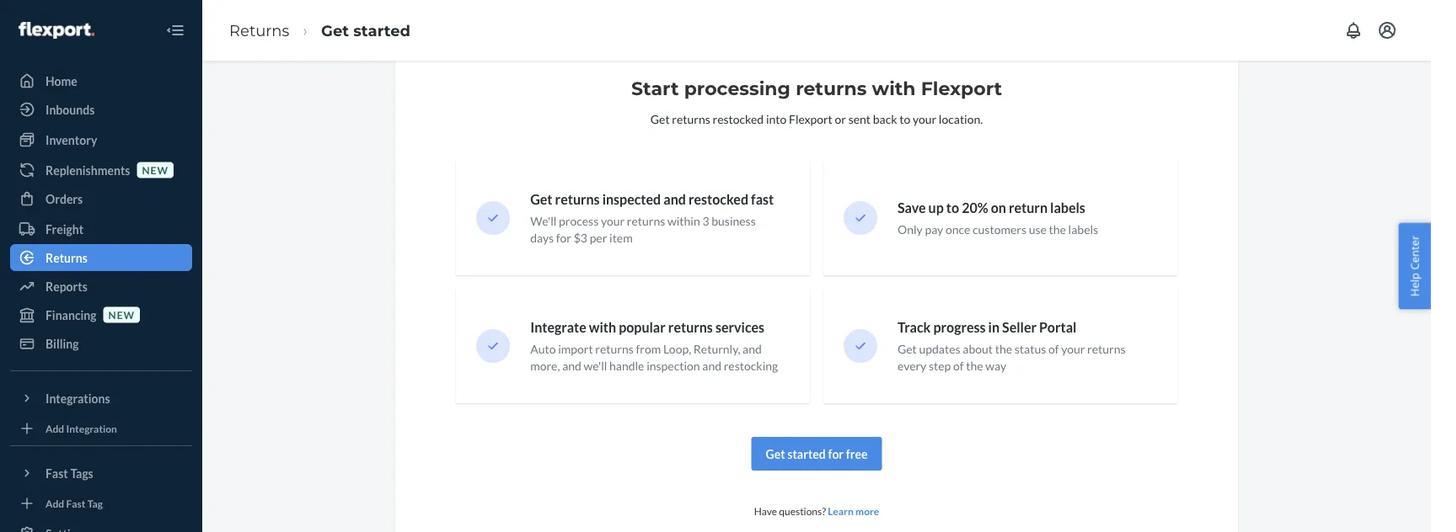 Task type: locate. For each thing, give the bounding box(es) containing it.
0 horizontal spatial of
[[953, 359, 964, 373]]

0 vertical spatial started
[[353, 21, 411, 40]]

1 vertical spatial started
[[787, 447, 826, 461]]

1 horizontal spatial returns
[[229, 21, 289, 40]]

popular
[[619, 320, 666, 336]]

2 vertical spatial the
[[966, 359, 983, 373]]

return
[[1009, 200, 1048, 216]]

of down portal
[[1048, 342, 1059, 356]]

0 vertical spatial returns link
[[229, 21, 289, 40]]

business
[[712, 214, 756, 228]]

1 horizontal spatial new
[[142, 164, 169, 176]]

the right use
[[1049, 222, 1066, 237]]

integrate
[[530, 320, 586, 336]]

learn more button
[[828, 505, 879, 519]]

help
[[1407, 273, 1422, 297]]

add
[[46, 423, 64, 435], [46, 498, 64, 510]]

1 vertical spatial the
[[995, 342, 1012, 356]]

2 horizontal spatial your
[[1061, 342, 1085, 356]]

0 horizontal spatial flexport
[[789, 112, 833, 126]]

0 horizontal spatial started
[[353, 21, 411, 40]]

0 horizontal spatial new
[[108, 309, 135, 321]]

fast tags
[[46, 467, 93, 481]]

returns up reports
[[46, 251, 88, 265]]

3
[[702, 214, 709, 228]]

0 vertical spatial of
[[1048, 342, 1059, 356]]

0 horizontal spatial for
[[556, 231, 571, 245]]

within
[[668, 214, 700, 228]]

1 vertical spatial restocked
[[689, 191, 748, 208]]

get inside the breadcrumbs navigation
[[321, 21, 349, 40]]

1 horizontal spatial started
[[787, 447, 826, 461]]

0 vertical spatial labels
[[1050, 200, 1085, 216]]

0 horizontal spatial your
[[601, 214, 625, 228]]

get for get started for free
[[766, 447, 785, 461]]

from
[[636, 342, 661, 356]]

0 horizontal spatial with
[[589, 320, 616, 336]]

for inside button
[[828, 447, 844, 461]]

and up restocking
[[743, 342, 762, 356]]

returns
[[796, 77, 867, 100], [672, 112, 710, 126], [555, 191, 600, 208], [627, 214, 665, 228], [668, 320, 713, 336], [595, 342, 634, 356], [1087, 342, 1126, 356]]

for inside get returns inspected and restocked fast we'll process your returns within 3 business days for $3 per item
[[556, 231, 571, 245]]

home link
[[10, 67, 192, 94]]

returns
[[229, 21, 289, 40], [46, 251, 88, 265]]

returns link right close navigation icon
[[229, 21, 289, 40]]

new up orders link
[[142, 164, 169, 176]]

flexport for into
[[789, 112, 833, 126]]

on
[[991, 200, 1006, 216]]

labels right use
[[1068, 222, 1098, 237]]

1 horizontal spatial of
[[1048, 342, 1059, 356]]

returns link
[[229, 21, 289, 40], [10, 244, 192, 271]]

import
[[558, 342, 593, 356]]

for left free
[[828, 447, 844, 461]]

for left $3
[[556, 231, 571, 245]]

0 horizontal spatial to
[[900, 112, 911, 126]]

to
[[900, 112, 911, 126], [946, 200, 959, 216]]

and up within
[[664, 191, 686, 208]]

2 add from the top
[[46, 498, 64, 510]]

0 vertical spatial for
[[556, 231, 571, 245]]

freight link
[[10, 216, 192, 243]]

with up back
[[872, 77, 916, 100]]

get
[[321, 21, 349, 40], [650, 112, 670, 126], [530, 191, 553, 208], [898, 342, 917, 356], [766, 447, 785, 461]]

0 vertical spatial new
[[142, 164, 169, 176]]

returns link down freight link
[[10, 244, 192, 271]]

1 vertical spatial new
[[108, 309, 135, 321]]

returns up handle
[[595, 342, 634, 356]]

get inside get returns inspected and restocked fast we'll process your returns within 3 business days for $3 per item
[[530, 191, 553, 208]]

pay
[[925, 222, 943, 237]]

get started
[[321, 21, 411, 40]]

1 vertical spatial of
[[953, 359, 964, 373]]

open account menu image
[[1377, 20, 1397, 40]]

2 horizontal spatial the
[[1049, 222, 1066, 237]]

0 vertical spatial with
[[872, 77, 916, 100]]

labels
[[1050, 200, 1085, 216], [1068, 222, 1098, 237]]

0 vertical spatial your
[[913, 112, 937, 126]]

fast inside dropdown button
[[46, 467, 68, 481]]

get for get returns inspected and restocked fast we'll process your returns within 3 business days for $3 per item
[[530, 191, 553, 208]]

and
[[664, 191, 686, 208], [743, 342, 762, 356], [562, 359, 581, 373], [702, 359, 721, 373]]

to right up
[[946, 200, 959, 216]]

get inside track progress in seller portal get updates about the status of your returns every step of the way
[[898, 342, 917, 356]]

0 vertical spatial returns
[[229, 21, 289, 40]]

your up item
[[601, 214, 625, 228]]

the
[[1049, 222, 1066, 237], [995, 342, 1012, 356], [966, 359, 983, 373]]

back
[[873, 112, 897, 126]]

1 horizontal spatial to
[[946, 200, 959, 216]]

track
[[898, 320, 931, 336]]

returnly,
[[694, 342, 740, 356]]

1 add from the top
[[46, 423, 64, 435]]

new down reports link
[[108, 309, 135, 321]]

1 vertical spatial add
[[46, 498, 64, 510]]

0 horizontal spatial returns link
[[10, 244, 192, 271]]

every
[[898, 359, 927, 373]]

billing
[[46, 337, 79, 351]]

to right back
[[900, 112, 911, 126]]

started inside button
[[787, 447, 826, 461]]

the inside save up to 20% on return labels only pay once customers use the labels
[[1049, 222, 1066, 237]]

restocked up 3
[[689, 191, 748, 208]]

restocking
[[724, 359, 778, 373]]

1 horizontal spatial your
[[913, 112, 937, 126]]

labels right return
[[1050, 200, 1085, 216]]

progress
[[933, 320, 986, 336]]

the up way
[[995, 342, 1012, 356]]

location.
[[939, 112, 983, 126]]

new for financing
[[108, 309, 135, 321]]

integrations
[[46, 392, 110, 406]]

processing
[[684, 77, 791, 100]]

1 vertical spatial with
[[589, 320, 616, 336]]

0 vertical spatial flexport
[[921, 77, 1002, 100]]

inbounds link
[[10, 96, 192, 123]]

1 horizontal spatial flexport
[[921, 77, 1002, 100]]

reports link
[[10, 273, 192, 300]]

returns right close navigation icon
[[229, 21, 289, 40]]

freight
[[46, 222, 83, 236]]

1 horizontal spatial for
[[828, 447, 844, 461]]

0 horizontal spatial returns
[[46, 251, 88, 265]]

loop,
[[663, 342, 691, 356]]

we'll
[[584, 359, 607, 373]]

your
[[913, 112, 937, 126], [601, 214, 625, 228], [1061, 342, 1085, 356]]

1 vertical spatial your
[[601, 214, 625, 228]]

inventory
[[46, 133, 97, 147]]

get inside button
[[766, 447, 785, 461]]

new
[[142, 164, 169, 176], [108, 309, 135, 321]]

have
[[754, 506, 777, 518]]

for
[[556, 231, 571, 245], [828, 447, 844, 461]]

flexport left or
[[789, 112, 833, 126]]

and inside get returns inspected and restocked fast we'll process your returns within 3 business days for $3 per item
[[664, 191, 686, 208]]

1 horizontal spatial the
[[995, 342, 1012, 356]]

1 vertical spatial to
[[946, 200, 959, 216]]

returns inside the breadcrumbs navigation
[[229, 21, 289, 40]]

returns right the status
[[1087, 342, 1126, 356]]

of right step
[[953, 359, 964, 373]]

your left location. at the top right of the page
[[913, 112, 937, 126]]

center
[[1407, 236, 1422, 270]]

returns link inside the breadcrumbs navigation
[[229, 21, 289, 40]]

with
[[872, 77, 916, 100], [589, 320, 616, 336]]

your down portal
[[1061, 342, 1085, 356]]

fast left tag
[[66, 498, 85, 510]]

with up import at the left of page
[[589, 320, 616, 336]]

restocked down processing
[[713, 112, 764, 126]]

started
[[353, 21, 411, 40], [787, 447, 826, 461]]

started inside the breadcrumbs navigation
[[353, 21, 411, 40]]

add integration
[[46, 423, 117, 435]]

restocked
[[713, 112, 764, 126], [689, 191, 748, 208]]

add left integration
[[46, 423, 64, 435]]

start
[[631, 77, 679, 100]]

1 vertical spatial for
[[828, 447, 844, 461]]

returns down start
[[672, 112, 710, 126]]

0 vertical spatial fast
[[46, 467, 68, 481]]

0 vertical spatial the
[[1049, 222, 1066, 237]]

tag
[[87, 498, 103, 510]]

flexport for with
[[921, 77, 1002, 100]]

updates
[[919, 342, 961, 356]]

1 horizontal spatial returns link
[[229, 21, 289, 40]]

add down the fast tags
[[46, 498, 64, 510]]

tags
[[70, 467, 93, 481]]

fast left tags
[[46, 467, 68, 481]]

0 vertical spatial restocked
[[713, 112, 764, 126]]

start processing returns with flexport
[[631, 77, 1002, 100]]

0 vertical spatial add
[[46, 423, 64, 435]]

flexport up location. at the top right of the page
[[921, 77, 1002, 100]]

the down about
[[966, 359, 983, 373]]

1 vertical spatial flexport
[[789, 112, 833, 126]]

2 vertical spatial your
[[1061, 342, 1085, 356]]



Task type: vqa. For each thing, say whether or not it's contained in the screenshot.


Task type: describe. For each thing, give the bounding box(es) containing it.
$3
[[574, 231, 587, 245]]

item
[[609, 231, 633, 245]]

add fast tag link
[[10, 494, 192, 514]]

started for get started
[[353, 21, 411, 40]]

1 vertical spatial fast
[[66, 498, 85, 510]]

billing link
[[10, 330, 192, 357]]

returns down inspected
[[627, 214, 665, 228]]

get started link
[[321, 21, 411, 40]]

1 horizontal spatial with
[[872, 77, 916, 100]]

get started for free
[[766, 447, 868, 461]]

step
[[929, 359, 951, 373]]

0 horizontal spatial the
[[966, 359, 983, 373]]

portal
[[1039, 320, 1077, 336]]

or
[[835, 112, 846, 126]]

sent
[[848, 112, 871, 126]]

in
[[988, 320, 1000, 336]]

handle
[[609, 359, 644, 373]]

your inside get returns inspected and restocked fast we'll process your returns within 3 business days for $3 per item
[[601, 214, 625, 228]]

save up to 20% on return labels only pay once customers use the labels
[[898, 200, 1098, 237]]

services
[[716, 320, 765, 336]]

seller
[[1002, 320, 1037, 336]]

home
[[46, 74, 77, 88]]

add fast tag
[[46, 498, 103, 510]]

integrations button
[[10, 385, 192, 412]]

free
[[846, 447, 868, 461]]

add for add integration
[[46, 423, 64, 435]]

auto
[[530, 342, 556, 356]]

to inside save up to 20% on return labels only pay once customers use the labels
[[946, 200, 959, 216]]

up
[[928, 200, 944, 216]]

way
[[986, 359, 1006, 373]]

0 vertical spatial to
[[900, 112, 911, 126]]

more,
[[530, 359, 560, 373]]

inbounds
[[46, 102, 95, 117]]

1 vertical spatial returns
[[46, 251, 88, 265]]

inspection
[[647, 359, 700, 373]]

more
[[856, 506, 879, 518]]

get returns inspected and restocked fast we'll process your returns within 3 business days for $3 per item
[[530, 191, 774, 245]]

close navigation image
[[165, 20, 185, 40]]

help center
[[1407, 236, 1422, 297]]

fast tags button
[[10, 460, 192, 487]]

returns up process
[[555, 191, 600, 208]]

with inside integrate with popular returns services auto import returns from loop, returnly, and more, and we'll handle inspection and restocking
[[589, 320, 616, 336]]

days
[[530, 231, 554, 245]]

started for get started for free
[[787, 447, 826, 461]]

breadcrumbs navigation
[[216, 6, 424, 55]]

orders
[[46, 192, 83, 206]]

and down returnly,
[[702, 359, 721, 373]]

returns up or
[[796, 77, 867, 100]]

add integration link
[[10, 419, 192, 439]]

customers
[[973, 222, 1027, 237]]

fast
[[751, 191, 774, 208]]

1 vertical spatial labels
[[1068, 222, 1098, 237]]

get returns restocked into flexport or sent back to your location.
[[650, 112, 983, 126]]

questions?
[[779, 506, 826, 518]]

integration
[[66, 423, 117, 435]]

get for get returns restocked into flexport or sent back to your location.
[[650, 112, 670, 126]]

replenishments
[[46, 163, 130, 177]]

inspected
[[602, 191, 661, 208]]

your inside track progress in seller portal get updates about the status of your returns every step of the way
[[1061, 342, 1085, 356]]

learn
[[828, 506, 854, 518]]

inventory link
[[10, 126, 192, 153]]

once
[[946, 222, 970, 237]]

get for get started
[[321, 21, 349, 40]]

1 vertical spatial returns link
[[10, 244, 192, 271]]

help center button
[[1399, 223, 1431, 310]]

flexport logo image
[[19, 22, 94, 39]]

status
[[1015, 342, 1046, 356]]

process
[[559, 214, 599, 228]]

we'll
[[530, 214, 557, 228]]

only
[[898, 222, 923, 237]]

and down import at the left of page
[[562, 359, 581, 373]]

financing
[[46, 308, 97, 322]]

track progress in seller portal get updates about the status of your returns every step of the way
[[898, 320, 1126, 373]]

get started for free button
[[751, 437, 882, 471]]

use
[[1029, 222, 1047, 237]]

about
[[963, 342, 993, 356]]

save
[[898, 200, 926, 216]]

reports
[[46, 279, 87, 294]]

new for replenishments
[[142, 164, 169, 176]]

open notifications image
[[1344, 20, 1364, 40]]

per
[[590, 231, 607, 245]]

20%
[[962, 200, 988, 216]]

restocked inside get returns inspected and restocked fast we'll process your returns within 3 business days for $3 per item
[[689, 191, 748, 208]]

returns inside track progress in seller portal get updates about the status of your returns every step of the way
[[1087, 342, 1126, 356]]

integrate with popular returns services auto import returns from loop, returnly, and more, and we'll handle inspection and restocking
[[530, 320, 778, 373]]

returns up the loop,
[[668, 320, 713, 336]]

add for add fast tag
[[46, 498, 64, 510]]

into
[[766, 112, 787, 126]]

have questions? learn more
[[754, 506, 879, 518]]

orders link
[[10, 185, 192, 212]]



